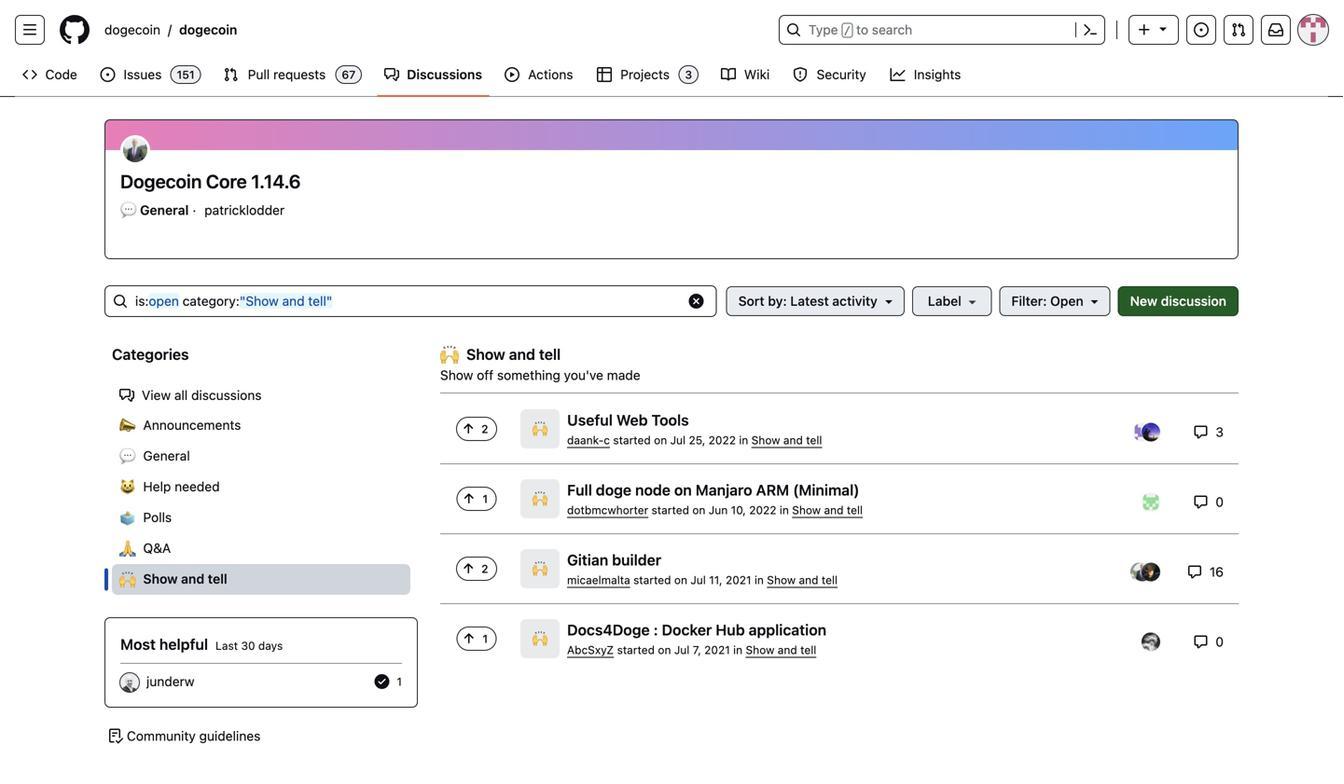 Task type: vqa. For each thing, say whether or not it's contained in the screenshot.


Task type: locate. For each thing, give the bounding box(es) containing it.
and up "most helpful last 30 days"
[[181, 571, 204, 587]]

list containing dogecoin / dogecoin
[[97, 15, 768, 45]]

1 vertical spatial 2
[[482, 563, 489, 576]]

💬 down dogecoin
[[120, 200, 137, 221]]

comment image
[[1194, 425, 1209, 440], [1194, 495, 1209, 510], [1194, 635, 1209, 650]]

in right 25,
[[739, 434, 749, 447]]

dogecoin up the issues
[[104, 22, 160, 37]]

tell up something
[[539, 346, 561, 363]]

by:
[[768, 293, 787, 309]]

2 horizontal spatial :
[[654, 622, 658, 639]]

most
[[120, 636, 156, 654]]

on
[[654, 434, 667, 447], [674, 482, 692, 499], [693, 504, 706, 517], [674, 574, 688, 587], [658, 644, 671, 657]]

arrow up image
[[461, 422, 476, 437], [461, 562, 476, 577]]

show up arm
[[752, 434, 780, 447]]

show down application on the right of the page
[[746, 644, 775, 657]]

0
[[1213, 494, 1224, 510], [1213, 634, 1224, 650]]

tell inside useful web tools daank-c started on jul 25, 2022 in show and tell
[[806, 434, 822, 447]]

show and tell link up application on the right of the page
[[767, 574, 838, 587]]

discussion
[[1161, 293, 1227, 309]]

and inside 🙌 show and tell show off something you've made
[[509, 346, 535, 363]]

2
[[482, 423, 489, 436], [482, 563, 489, 576]]

type / to search
[[809, 22, 913, 37]]

dogecoin link up 151 at the left top
[[172, 15, 245, 45]]

tell inside gitian builder micaelmalta started on jul 11, 2021 in show and tell
[[822, 574, 838, 587]]

doge
[[596, 482, 632, 499]]

and up something
[[509, 346, 535, 363]]

tell up '(minimal)'
[[806, 434, 822, 447]]

@abcsxyz image
[[1142, 633, 1161, 652]]

0 vertical spatial 3
[[685, 68, 692, 81]]

code image
[[22, 67, 37, 82]]

/ for dogecoin
[[168, 22, 172, 37]]

tell"
[[308, 293, 333, 309]]

@alamshafil image
[[1134, 423, 1152, 442]]

0 vertical spatial 💬
[[120, 200, 137, 221]]

@daank c image
[[1142, 423, 1161, 442]]

0 horizontal spatial git pull request image
[[224, 67, 238, 82]]

2021 inside gitian builder micaelmalta started on jul 11, 2021 in show and tell
[[726, 574, 752, 587]]

git pull request image right issue opened image
[[1232, 22, 1247, 37]]

show and tell link down '(minimal)'
[[792, 504, 863, 517]]

show and tell link for useful web tools
[[752, 434, 822, 447]]

1 2 button from the top
[[456, 417, 497, 466]]

most helpful last 30 days
[[120, 636, 283, 654]]

16
[[1207, 564, 1224, 580]]

micaelmalta link
[[567, 574, 630, 587]]

1 vertical spatial comment image
[[1194, 495, 1209, 510]]

on left 11,
[[674, 574, 688, 587]]

general
[[140, 202, 189, 218], [143, 448, 190, 464]]

search image
[[113, 294, 128, 309]]

1
[[482, 493, 488, 506], [482, 633, 488, 646], [397, 675, 402, 688]]

💬
[[120, 200, 137, 221], [119, 446, 136, 468]]

0 vertical spatial git pull request image
[[1232, 22, 1247, 37]]

2022 down arm
[[749, 504, 777, 517]]

3 comment image from the top
[[1194, 635, 1209, 650]]

comment image for useful web tools
[[1194, 425, 1209, 440]]

new
[[1131, 293, 1158, 309]]

0 link for full doge node on manjaro arm (minimal)
[[1194, 494, 1224, 510]]

jul left 25,
[[670, 434, 686, 447]]

on inside useful web tools daank-c started on jul 25, 2022 in show and tell
[[654, 434, 667, 447]]

2 0 link from the top
[[1194, 634, 1224, 650]]

on down tools
[[654, 434, 667, 447]]

: left docker
[[654, 622, 658, 639]]

patricklodder image
[[120, 135, 150, 165]]

in down the hub
[[734, 644, 743, 657]]

in down arm
[[780, 504, 789, 517]]

1 horizontal spatial :
[[236, 293, 240, 309]]

comment image right @daank c 'image'
[[1194, 425, 1209, 440]]

show up application on the right of the page
[[767, 574, 796, 587]]

0 vertical spatial comment image
[[1194, 425, 1209, 440]]

show
[[467, 346, 505, 363], [440, 368, 473, 383], [752, 434, 780, 447], [792, 504, 821, 517], [143, 571, 178, 587], [767, 574, 796, 587], [746, 644, 775, 657]]

1 horizontal spatial git pull request image
[[1232, 22, 1247, 37]]

2021 right 11,
[[726, 574, 752, 587]]

last
[[216, 640, 238, 653]]

2 for useful
[[482, 423, 489, 436]]

1 vertical spatial 3
[[1213, 424, 1224, 440]]

jul inside useful web tools daank-c started on jul 25, 2022 in show and tell
[[670, 434, 686, 447]]

0 for docs4doge : docker hub application
[[1213, 634, 1224, 650]]

1 vertical spatial 2 button
[[456, 557, 497, 606]]

general down dogecoin
[[140, 202, 189, 218]]

2 vertical spatial jul
[[674, 644, 690, 657]]

and down '(minimal)'
[[824, 504, 844, 517]]

1 arrow up image from the top
[[461, 492, 476, 507]]

151
[[177, 68, 195, 81]]

0 horizontal spatial :
[[145, 293, 149, 309]]

1 horizontal spatial triangle down image
[[1088, 294, 1103, 309]]

started down docs4doge
[[617, 644, 655, 657]]

guidelines
[[199, 729, 261, 744]]

and up application on the right of the page
[[799, 574, 819, 587]]

tell inside full doge node on manjaro arm (minimal) dotbmcwhorter started on jun 10, 2022 in show and tell
[[847, 504, 863, 517]]

🙌 for docs4doge
[[533, 629, 548, 649]]

0 vertical spatial 0
[[1213, 494, 1224, 510]]

2 button
[[456, 417, 497, 466], [456, 557, 497, 606]]

🙌 left full
[[533, 489, 548, 509]]

: for is
[[145, 293, 149, 309]]

1 2 from the top
[[482, 423, 489, 436]]

1 horizontal spatial /
[[844, 24, 851, 37]]

1 vertical spatial 2021
[[705, 644, 730, 657]]

🙌 left the abcsxyz link
[[533, 629, 548, 649]]

"show
[[240, 293, 279, 309]]

0 vertical spatial arrow up image
[[461, 492, 476, 507]]

dogecoin core 1.14.6 link
[[120, 170, 1223, 193]]

1 horizontal spatial dogecoin
[[179, 22, 237, 37]]

code
[[45, 67, 77, 82]]

🙌 down 🙏
[[119, 569, 136, 591]]

discussions
[[407, 67, 482, 82]]

dogecoin link
[[97, 15, 168, 45], [172, 15, 245, 45]]

: right search icon
[[145, 293, 149, 309]]

2 arrow up image from the top
[[461, 562, 476, 577]]

0 vertical spatial 2
[[482, 423, 489, 436]]

1 dogecoin from the left
[[104, 22, 160, 37]]

pull requests
[[248, 67, 326, 82]]

jul
[[670, 434, 686, 447], [691, 574, 706, 587], [674, 644, 690, 657]]

30
[[241, 640, 255, 653]]

2 0 from the top
[[1213, 634, 1224, 650]]

0 horizontal spatial 2022
[[709, 434, 736, 447]]

dogecoin
[[104, 22, 160, 37], [179, 22, 237, 37]]

started inside full doge node on manjaro arm (minimal) dotbmcwhorter started on jun 10, 2022 in show and tell
[[652, 504, 689, 517]]

git pull request image for issue opened image
[[1232, 22, 1247, 37]]

list
[[97, 15, 768, 45], [104, 373, 418, 603], [440, 394, 1239, 676]]

2 arrow up image from the top
[[461, 632, 476, 647]]

and down application on the right of the page
[[778, 644, 797, 657]]

tell up "most helpful last 30 days"
[[208, 571, 227, 587]]

0 vertical spatial 2 button
[[456, 417, 497, 466]]

in inside full doge node on manjaro arm (minimal) dotbmcwhorter started on jun 10, 2022 in show and tell
[[780, 504, 789, 517]]

🙌 left off
[[440, 343, 459, 368]]

·
[[193, 202, 196, 218]]

: inside docs4doge : docker hub application abcsxyz started on jul 7, 2021 in show and tell
[[654, 622, 658, 639]]

0 vertical spatial arrow up image
[[461, 422, 476, 437]]

2021 right the 7,
[[705, 644, 730, 657]]

0 vertical spatial 0 link
[[1194, 494, 1224, 510]]

😺
[[119, 477, 136, 499]]

triangle down image right open
[[1088, 294, 1103, 309]]

0 right @abcsxyz image
[[1213, 634, 1224, 650]]

2 dogecoin from the left
[[179, 22, 237, 37]]

shield image
[[793, 67, 808, 82]]

manjaro
[[696, 482, 753, 499]]

issue opened image
[[100, 67, 115, 82]]

general inside 💬 general
[[143, 448, 190, 464]]

comment discussion image
[[119, 388, 134, 403]]

0 link right @dotbmcwhorter image
[[1194, 494, 1224, 510]]

1 comment image from the top
[[1194, 425, 1209, 440]]

2022
[[709, 434, 736, 447], [749, 504, 777, 517]]

2 for gitian
[[482, 563, 489, 576]]

: right open
[[236, 293, 240, 309]]

1 vertical spatial arrow up image
[[461, 632, 476, 647]]

jul left the 7,
[[674, 644, 690, 657]]

:
[[145, 293, 149, 309], [236, 293, 240, 309], [654, 622, 658, 639]]

/
[[168, 22, 172, 37], [844, 24, 851, 37]]

0 vertical spatial 2022
[[709, 434, 736, 447]]

git pull request image left pull
[[224, 67, 238, 82]]

arm
[[756, 482, 790, 499]]

code link
[[15, 61, 85, 89]]

1 vertical spatial 1 button
[[457, 627, 497, 676]]

arrow up image for useful
[[461, 422, 476, 437]]

graph image
[[890, 67, 905, 82]]

1 for docs4doge
[[482, 633, 488, 646]]

show left off
[[440, 368, 473, 383]]

1 horizontal spatial 2022
[[749, 504, 777, 517]]

in
[[739, 434, 749, 447], [780, 504, 789, 517], [755, 574, 764, 587], [734, 644, 743, 657]]

show and tell link
[[752, 434, 822, 447], [792, 504, 863, 517], [767, 574, 838, 587], [746, 644, 817, 657]]

2 dogecoin link from the left
[[172, 15, 245, 45]]

0 right @dotbmcwhorter image
[[1213, 494, 1224, 510]]

in inside useful web tools daank-c started on jul 25, 2022 in show and tell
[[739, 434, 749, 447]]

0 link for docs4doge : docker hub application
[[1194, 634, 1224, 650]]

🙌 left gitian
[[533, 559, 548, 579]]

triangle down image right activity
[[882, 294, 897, 309]]

1 vertical spatial 0
[[1213, 634, 1224, 650]]

view all discussions
[[142, 388, 262, 403]]

tell down '(minimal)'
[[847, 504, 863, 517]]

1 horizontal spatial dogecoin link
[[172, 15, 245, 45]]

0 horizontal spatial /
[[168, 22, 172, 37]]

comment image
[[1188, 565, 1203, 580]]

1 horizontal spatial 3
[[1213, 424, 1224, 440]]

show down '(minimal)'
[[792, 504, 821, 517]]

show and tell link for full doge node on manjaro arm (minimal)
[[792, 504, 863, 517]]

tell down application on the right of the page
[[801, 644, 817, 657]]

on right node
[[674, 482, 692, 499]]

2022 right 25,
[[709, 434, 736, 447]]

junderw
[[146, 674, 195, 689]]

1.14.6
[[251, 170, 301, 192]]

triangle down image right plus icon
[[1156, 21, 1171, 36]]

started down builder
[[634, 574, 671, 587]]

0 vertical spatial 1 button
[[457, 487, 497, 536]]

1 vertical spatial git pull request image
[[224, 67, 238, 82]]

1 vertical spatial 2022
[[749, 504, 777, 517]]

builder
[[612, 552, 662, 569]]

comment image inside '3' link
[[1194, 425, 1209, 440]]

tell
[[539, 346, 561, 363], [806, 434, 822, 447], [847, 504, 863, 517], [208, 571, 227, 587], [822, 574, 838, 587], [801, 644, 817, 657]]

category
[[183, 293, 236, 309]]

show inside useful web tools daank-c started on jul 25, 2022 in show and tell
[[752, 434, 780, 447]]

and inside docs4doge : docker hub application abcsxyz started on jul 7, 2021 in show and tell
[[778, 644, 797, 657]]

started down web
[[613, 434, 651, 447]]

0 horizontal spatial triangle down image
[[882, 294, 897, 309]]

0 horizontal spatial 3
[[685, 68, 692, 81]]

issues
[[124, 67, 162, 82]]

3 right @daank c 'image'
[[1213, 424, 1224, 440]]

gitian
[[567, 552, 609, 569]]

open
[[1051, 293, 1084, 309]]

dogecoin link up the issues
[[97, 15, 168, 45]]

2 horizontal spatial triangle down image
[[1156, 21, 1171, 36]]

list containing 📣
[[104, 373, 418, 603]]

1 dogecoin link from the left
[[97, 15, 168, 45]]

on inside docs4doge : docker hub application abcsxyz started on jul 7, 2021 in show and tell
[[658, 644, 671, 657]]

comment image right @abcsxyz image
[[1194, 635, 1209, 650]]

1 arrow up image from the top
[[461, 422, 476, 437]]

2 comment image from the top
[[1194, 495, 1209, 510]]

1 vertical spatial general
[[143, 448, 190, 464]]

general up 😺 help needed
[[143, 448, 190, 464]]

arrow up image for gitian
[[461, 562, 476, 577]]

you've
[[564, 368, 604, 383]]

actions
[[528, 67, 573, 82]]

1 vertical spatial 1
[[482, 633, 488, 646]]

show inside full doge node on manjaro arm (minimal) dotbmcwhorter started on jun 10, 2022 in show and tell
[[792, 504, 821, 517]]

3 left book image
[[685, 68, 692, 81]]

and inside full doge node on manjaro arm (minimal) dotbmcwhorter started on jun 10, 2022 in show and tell
[[824, 504, 844, 517]]

git pull request image
[[1232, 22, 1247, 37], [224, 67, 238, 82]]

started
[[613, 434, 651, 447], [652, 504, 689, 517], [634, 574, 671, 587], [617, 644, 655, 657]]

q&a
[[143, 541, 171, 556]]

2021
[[726, 574, 752, 587], [705, 644, 730, 657]]

on inside gitian builder micaelmalta started on jul 11, 2021 in show and tell
[[674, 574, 688, 587]]

0 vertical spatial general
[[140, 202, 189, 218]]

🙏
[[119, 539, 136, 560]]

1 1 button from the top
[[457, 487, 497, 536]]

dogecoin up 151 at the left top
[[179, 22, 237, 37]]

1 vertical spatial 0 link
[[1194, 634, 1224, 650]]

show inside gitian builder micaelmalta started on jul 11, 2021 in show and tell
[[767, 574, 796, 587]]

patricklodder
[[205, 202, 285, 218]]

/ inside dogecoin / dogecoin
[[168, 22, 172, 37]]

arrow up image
[[461, 492, 476, 507], [461, 632, 476, 647]]

and inside 🙌 show and tell
[[181, 571, 204, 587]]

2 2 button from the top
[[456, 557, 497, 606]]

all
[[174, 388, 188, 403]]

in inside gitian builder micaelmalta started on jul 11, 2021 in show and tell
[[755, 574, 764, 587]]

and up arm
[[784, 434, 803, 447]]

show down the q&a
[[143, 571, 178, 587]]

2 vertical spatial comment image
[[1194, 635, 1209, 650]]

0 horizontal spatial dogecoin
[[104, 22, 160, 37]]

2 1 button from the top
[[457, 627, 497, 676]]

comment image right @dotbmcwhorter image
[[1194, 495, 1209, 510]]

arrow up image for docs4doge
[[461, 632, 476, 647]]

tell up application on the right of the page
[[822, 574, 838, 587]]

1 0 from the top
[[1213, 494, 1224, 510]]

triangle down image inside filter: open popup button
[[1088, 294, 1103, 309]]

needed
[[175, 479, 220, 495]]

🙌
[[440, 343, 459, 368], [533, 419, 548, 439], [533, 489, 548, 509], [533, 559, 548, 579], [119, 569, 136, 591], [533, 629, 548, 649]]

filter: open button
[[1000, 286, 1111, 316]]

triangle down image
[[1156, 21, 1171, 36], [882, 294, 897, 309], [1088, 294, 1103, 309]]

💬 general
[[119, 446, 190, 468]]

🙌 left 'daank-'
[[533, 419, 548, 439]]

started down node
[[652, 504, 689, 517]]

patricklodder link
[[205, 201, 285, 220]]

3
[[685, 68, 692, 81], [1213, 424, 1224, 440]]

/ inside type / to search
[[844, 24, 851, 37]]

0 vertical spatial 1
[[482, 493, 488, 506]]

on down docker
[[658, 644, 671, 657]]

tell inside docs4doge : docker hub application abcsxyz started on jul 7, 2021 in show and tell
[[801, 644, 817, 657]]

0 vertical spatial jul
[[670, 434, 686, 447]]

1 vertical spatial arrow up image
[[461, 562, 476, 577]]

show and tell link down application on the right of the page
[[746, 644, 817, 657]]

community guidelines
[[127, 729, 261, 744]]

show and tell link up arm
[[752, 434, 822, 447]]

1 0 link from the top
[[1194, 494, 1224, 510]]

junderw link
[[146, 674, 195, 689]]

in right 11,
[[755, 574, 764, 587]]

0 link right @abcsxyz image
[[1194, 634, 1224, 650]]

polls
[[143, 510, 172, 525]]

tell inside 🙌 show and tell show off something you've made
[[539, 346, 561, 363]]

0 horizontal spatial dogecoin link
[[97, 15, 168, 45]]

2 2 from the top
[[482, 563, 489, 576]]

daank-c link
[[567, 434, 610, 447]]

0 vertical spatial 2021
[[726, 574, 752, 587]]

1 vertical spatial jul
[[691, 574, 706, 587]]

jul left 11,
[[691, 574, 706, 587]]

💬 up 😺
[[119, 446, 136, 468]]

docs4doge
[[567, 622, 650, 639]]



Task type: describe. For each thing, give the bounding box(es) containing it.
full doge node on manjaro arm (minimal) dotbmcwhorter started on jun 10, 2022 in show and tell
[[567, 482, 863, 517]]

💬 inside dogecoin core 1.14.6 💬 general · patricklodder
[[120, 200, 137, 221]]

activity
[[833, 293, 878, 309]]

2022 inside useful web tools daank-c started on jul 25, 2022 in show and tell
[[709, 434, 736, 447]]

made
[[607, 368, 641, 383]]

comment image for full doge node on manjaro arm (minimal)
[[1194, 495, 1209, 510]]

1 vertical spatial 💬
[[119, 446, 136, 468]]

label
[[928, 293, 965, 309]]

view
[[142, 388, 171, 403]]

show and tell link for gitian builder
[[767, 574, 838, 587]]

7,
[[693, 644, 701, 657]]

list containing 🙌
[[440, 394, 1239, 676]]

core
[[206, 170, 247, 192]]

dogecoin core 1.14.6 💬 general · patricklodder
[[120, 170, 301, 221]]

2021 inside docs4doge : docker hub application abcsxyz started on jul 7, 2021 in show and tell
[[705, 644, 730, 657]]

docker
[[662, 622, 712, 639]]

abcsxyz link
[[567, 644, 614, 657]]

category : "show and tell"
[[183, 293, 333, 309]]

1 button for docs4doge
[[457, 627, 497, 676]]

discussions link
[[377, 61, 490, 89]]

arrow up image for full
[[461, 492, 476, 507]]

@dotbmcwhorter image
[[1142, 493, 1161, 512]]

off
[[477, 368, 494, 383]]

0 for full doge node on manjaro arm (minimal)
[[1213, 494, 1224, 510]]

sort by: latest activity
[[739, 293, 878, 309]]

security link
[[786, 61, 875, 89]]

book image
[[721, 67, 736, 82]]

git pull request image for issue opened icon
[[224, 67, 238, 82]]

help
[[143, 479, 171, 495]]

2 vertical spatial 1
[[397, 675, 402, 688]]

abcsxyz
[[567, 644, 614, 657]]

homepage image
[[60, 15, 90, 45]]

to
[[857, 22, 869, 37]]

insights link
[[883, 61, 970, 89]]

🙏 q&a
[[119, 539, 171, 560]]

discussions
[[191, 388, 262, 403]]

x circle fill image
[[689, 294, 704, 309]]

sort
[[739, 293, 765, 309]]

community
[[127, 729, 196, 744]]

jul inside gitian builder micaelmalta started on jul 11, 2021 in show and tell
[[691, 574, 706, 587]]

docs4doge : docker hub application link
[[567, 621, 827, 640]]

categories
[[112, 346, 189, 363]]

2 button for gitian
[[456, 557, 497, 606]]

notifications image
[[1269, 22, 1284, 37]]

full doge node on manjaro arm (minimal) link
[[567, 481, 860, 500]]

and left the "tell"" at the top
[[282, 293, 305, 309]]

25,
[[689, 434, 706, 447]]

started inside useful web tools daank-c started on jul 25, 2022 in show and tell
[[613, 434, 651, 447]]

dogecoin / dogecoin
[[104, 22, 237, 37]]

and inside useful web tools daank-c started on jul 25, 2022 in show and tell
[[784, 434, 803, 447]]

Search all discussions text field
[[135, 286, 677, 316]]

filter: open
[[1012, 293, 1084, 309]]

started inside gitian builder micaelmalta started on jul 11, 2021 in show and tell
[[634, 574, 671, 587]]

new discussion
[[1131, 293, 1227, 309]]

📣 announcements
[[119, 415, 241, 437]]

comment image for docs4doge : docker hub application
[[1194, 635, 1209, 650]]

is
[[135, 293, 145, 309]]

insights
[[914, 67, 961, 82]]

play image
[[505, 67, 520, 82]]

search
[[872, 22, 913, 37]]

tell inside 🙌 show and tell
[[208, 571, 227, 587]]

full
[[567, 482, 592, 499]]

application
[[749, 622, 827, 639]]

🙌 inside 🙌 show and tell show off something you've made
[[440, 343, 459, 368]]

3 link
[[1194, 424, 1224, 440]]

jun
[[709, 504, 728, 517]]

actions link
[[497, 61, 582, 89]]

security
[[817, 67, 867, 82]]

🙌 for full
[[533, 489, 548, 509]]

dotbmcwhorter link
[[567, 504, 649, 517]]

useful web tools daank-c started on jul 25, 2022 in show and tell
[[567, 412, 822, 447]]

new discussion link
[[1118, 286, 1239, 316]]

dogecoin
[[120, 170, 202, 192]]

show and tell link for docs4doge : docker hub application
[[746, 644, 817, 657]]

/ for type
[[844, 24, 851, 37]]

pull
[[248, 67, 270, 82]]

command palette image
[[1083, 22, 1098, 37]]

started inside docs4doge : docker hub application abcsxyz started on jul 7, 2021 in show and tell
[[617, 644, 655, 657]]

dotbmcwhorter
[[567, 504, 649, 517]]

docs4doge : docker hub application abcsxyz started on jul 7, 2021 in show and tell
[[567, 622, 827, 657]]

: for docs4doge
[[654, 622, 658, 639]]

@patricklodder image
[[1134, 563, 1152, 582]]

show inside docs4doge : docker hub application abcsxyz started on jul 7, 2021 in show and tell
[[746, 644, 775, 657]]

useful web tools link
[[567, 411, 689, 430]]

wiki link
[[714, 61, 778, 89]]

tools
[[652, 412, 689, 429]]

plus image
[[1137, 22, 1152, 37]]

2 button for useful
[[456, 417, 497, 466]]

daank-
[[567, 434, 604, 447]]

issue opened image
[[1194, 22, 1209, 37]]

comment discussion image
[[385, 67, 400, 82]]

table image
[[597, 67, 612, 82]]

on left jun
[[693, 504, 706, 517]]

in inside docs4doge : docker hub application abcsxyz started on jul 7, 2021 in show and tell
[[734, 644, 743, 657]]

1 for full
[[482, 493, 488, 506]]

🙌 for useful
[[533, 419, 548, 439]]

view all discussions link
[[112, 381, 411, 411]]

wiki
[[744, 67, 770, 82]]

web
[[617, 412, 648, 429]]

📣
[[119, 415, 136, 437]]

67
[[342, 68, 356, 81]]

@junderw image
[[120, 673, 139, 692]]

🗳️
[[119, 508, 136, 529]]

1 button for full
[[457, 487, 497, 536]]

2022 inside full doge node on manjaro arm (minimal) dotbmcwhorter started on jun 10, 2022 in show and tell
[[749, 504, 777, 517]]

jul inside docs4doge : docker hub application abcsxyz started on jul 7, 2021 in show and tell
[[674, 644, 690, 657]]

useful
[[567, 412, 613, 429]]

c
[[604, 434, 610, 447]]

hub
[[716, 622, 745, 639]]

community guidelines link
[[104, 723, 418, 750]]

type
[[809, 22, 838, 37]]

11,
[[709, 574, 723, 587]]

something
[[497, 368, 561, 383]]

@micaelmalta image
[[1142, 563, 1161, 582]]

show up off
[[467, 346, 505, 363]]

helpful
[[159, 636, 208, 654]]

and inside gitian builder micaelmalta started on jul 11, 2021 in show and tell
[[799, 574, 819, 587]]

🙌 for gitian
[[533, 559, 548, 579]]

latest
[[791, 293, 829, 309]]

days
[[258, 640, 283, 653]]

general inside dogecoin core 1.14.6 💬 general · patricklodder
[[140, 202, 189, 218]]

: for category
[[236, 293, 240, 309]]

show inside 🙌 show and tell
[[143, 571, 178, 587]]

16 link
[[1188, 564, 1224, 580]]

checklist image
[[108, 729, 123, 744]]

🙌 show and tell show off something you've made
[[440, 343, 641, 383]]

check circle fill image
[[375, 674, 389, 689]]

🙌 show and tell
[[119, 569, 227, 591]]

10,
[[731, 504, 746, 517]]

😺 help needed
[[119, 477, 220, 499]]



